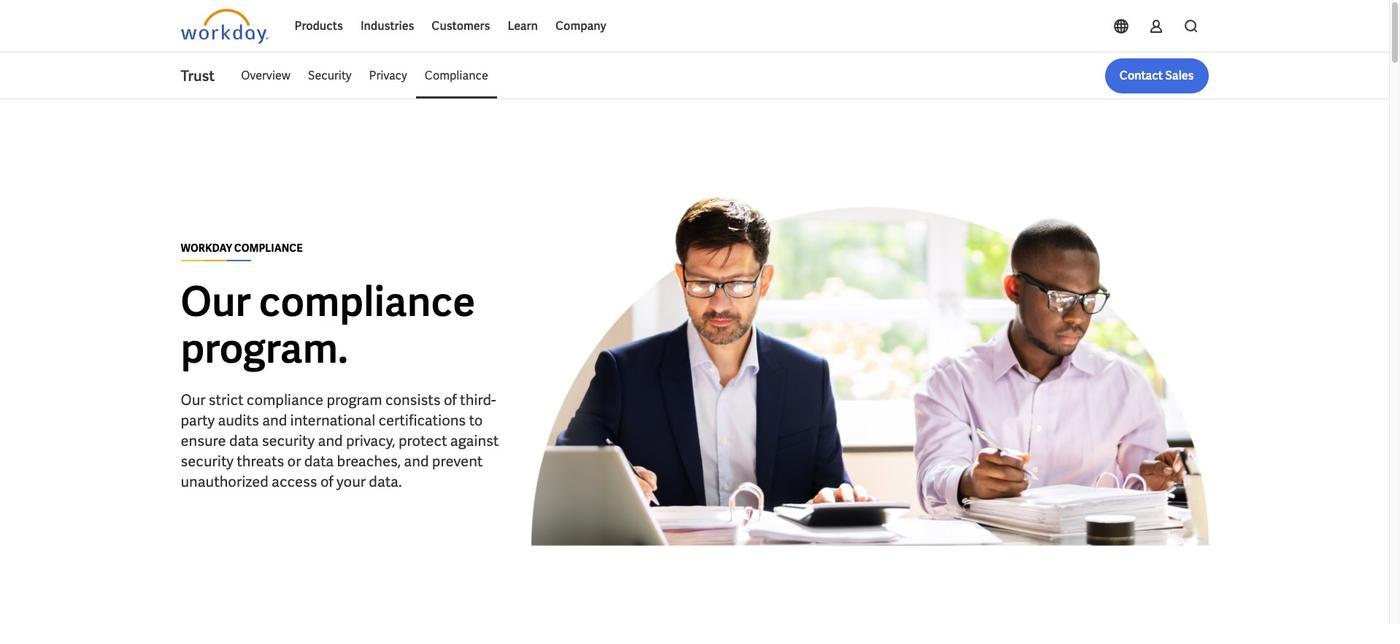 Task type: vqa. For each thing, say whether or not it's contained in the screenshot.
single
no



Task type: locate. For each thing, give the bounding box(es) containing it.
1 vertical spatial of
[[321, 472, 334, 491]]

0 horizontal spatial and
[[262, 411, 287, 430]]

data right or
[[304, 452, 334, 471]]

data.
[[369, 472, 402, 491]]

list containing overview
[[232, 58, 1209, 93]]

workday
[[181, 241, 232, 254]]

1 horizontal spatial and
[[318, 431, 343, 450]]

certifications
[[379, 411, 466, 430]]

of left the your
[[321, 472, 334, 491]]

overview link
[[232, 58, 299, 93]]

our up party
[[181, 390, 206, 409]]

2 our from the top
[[181, 390, 206, 409]]

0 vertical spatial data
[[229, 431, 259, 450]]

1 vertical spatial compliance
[[247, 390, 324, 409]]

compliance
[[259, 275, 475, 328], [247, 390, 324, 409]]

our inside our compliance program.
[[181, 275, 251, 328]]

customers
[[432, 18, 490, 34]]

0 vertical spatial our
[[181, 275, 251, 328]]

our
[[181, 275, 251, 328], [181, 390, 206, 409]]

of
[[444, 390, 457, 409], [321, 472, 334, 491]]

our down "workday"
[[181, 275, 251, 328]]

1 vertical spatial data
[[304, 452, 334, 471]]

and down protect
[[404, 452, 429, 471]]

audits
[[218, 411, 259, 430]]

compliance inside our compliance program.
[[259, 275, 475, 328]]

security up or
[[262, 431, 315, 450]]

0 vertical spatial and
[[262, 411, 287, 430]]

threats
[[237, 452, 284, 471]]

strict
[[209, 390, 244, 409]]

to
[[469, 411, 483, 430]]

compliance
[[425, 68, 488, 83]]

list
[[232, 58, 1209, 93]]

0 horizontal spatial of
[[321, 472, 334, 491]]

menu containing overview
[[232, 58, 497, 93]]

0 horizontal spatial data
[[229, 431, 259, 450]]

1 vertical spatial security
[[181, 452, 234, 471]]

1 our from the top
[[181, 275, 251, 328]]

and right the audits
[[262, 411, 287, 430]]

of left third-
[[444, 390, 457, 409]]

1 horizontal spatial of
[[444, 390, 457, 409]]

security
[[308, 68, 352, 83]]

0 vertical spatial security
[[262, 431, 315, 450]]

products
[[295, 18, 343, 34]]

privacy,
[[346, 431, 396, 450]]

menu
[[232, 58, 497, 93]]

contact sales link
[[1105, 58, 1209, 93]]

security down ensure
[[181, 452, 234, 471]]

and down international
[[318, 431, 343, 450]]

your
[[337, 472, 366, 491]]

learn button
[[499, 9, 547, 44]]

security link
[[299, 58, 360, 93]]

2 vertical spatial and
[[404, 452, 429, 471]]

data down the audits
[[229, 431, 259, 450]]

our inside our strict compliance program consists of third- party audits and international certifications to ensure data security and privacy, protect against security threats or data breaches, and prevent unauthorized access of your data.
[[181, 390, 206, 409]]

against
[[450, 431, 499, 450]]

our strict compliance program consists of third- party audits and international certifications to ensure data security and privacy, protect against security threats or data breaches, and prevent unauthorized access of your data.
[[181, 390, 499, 491]]

privacy
[[369, 68, 407, 83]]

compliance inside our strict compliance program consists of third- party audits and international certifications to ensure data security and privacy, protect against security threats or data breaches, and prevent unauthorized access of your data.
[[247, 390, 324, 409]]

security
[[262, 431, 315, 450], [181, 452, 234, 471]]

our for our strict compliance program consists of third- party audits and international certifications to ensure data security and privacy, protect against security threats or data breaches, and prevent unauthorized access of your data.
[[181, 390, 206, 409]]

0 horizontal spatial security
[[181, 452, 234, 471]]

1 vertical spatial our
[[181, 390, 206, 409]]

our compliance program.
[[181, 275, 475, 375]]

0 vertical spatial compliance
[[259, 275, 475, 328]]

2 horizontal spatial and
[[404, 452, 429, 471]]

1 vertical spatial and
[[318, 431, 343, 450]]

0 vertical spatial of
[[444, 390, 457, 409]]

data
[[229, 431, 259, 450], [304, 452, 334, 471]]

and
[[262, 411, 287, 430], [318, 431, 343, 450], [404, 452, 429, 471]]



Task type: describe. For each thing, give the bounding box(es) containing it.
1 horizontal spatial data
[[304, 452, 334, 471]]

program
[[327, 390, 382, 409]]

program.
[[181, 322, 348, 375]]

contact sales
[[1120, 68, 1194, 83]]

consists
[[385, 390, 441, 409]]

customers button
[[423, 9, 499, 44]]

privacy link
[[360, 58, 416, 93]]

trust
[[181, 66, 215, 85]]

trust link
[[181, 66, 232, 86]]

ensure
[[181, 431, 226, 450]]

decorative image
[[531, 146, 1209, 598]]

products button
[[286, 9, 352, 44]]

or
[[287, 452, 301, 471]]

prevent
[[432, 452, 483, 471]]

access
[[272, 472, 317, 491]]

workday compliance
[[181, 241, 303, 254]]

party
[[181, 411, 215, 430]]

1 horizontal spatial security
[[262, 431, 315, 450]]

third-
[[460, 390, 496, 409]]

company button
[[547, 9, 615, 44]]

sales
[[1166, 68, 1194, 83]]

contact
[[1120, 68, 1163, 83]]

compliance
[[234, 241, 303, 254]]

company
[[556, 18, 606, 34]]

industries
[[361, 18, 414, 34]]

unauthorized
[[181, 472, 269, 491]]

industries button
[[352, 9, 423, 44]]

our for our compliance program.
[[181, 275, 251, 328]]

learn
[[508, 18, 538, 34]]

overview
[[241, 68, 291, 83]]

protect
[[399, 431, 447, 450]]

compliance link
[[416, 58, 497, 93]]

go to the homepage image
[[181, 9, 268, 44]]

international
[[290, 411, 375, 430]]

breaches,
[[337, 452, 401, 471]]



